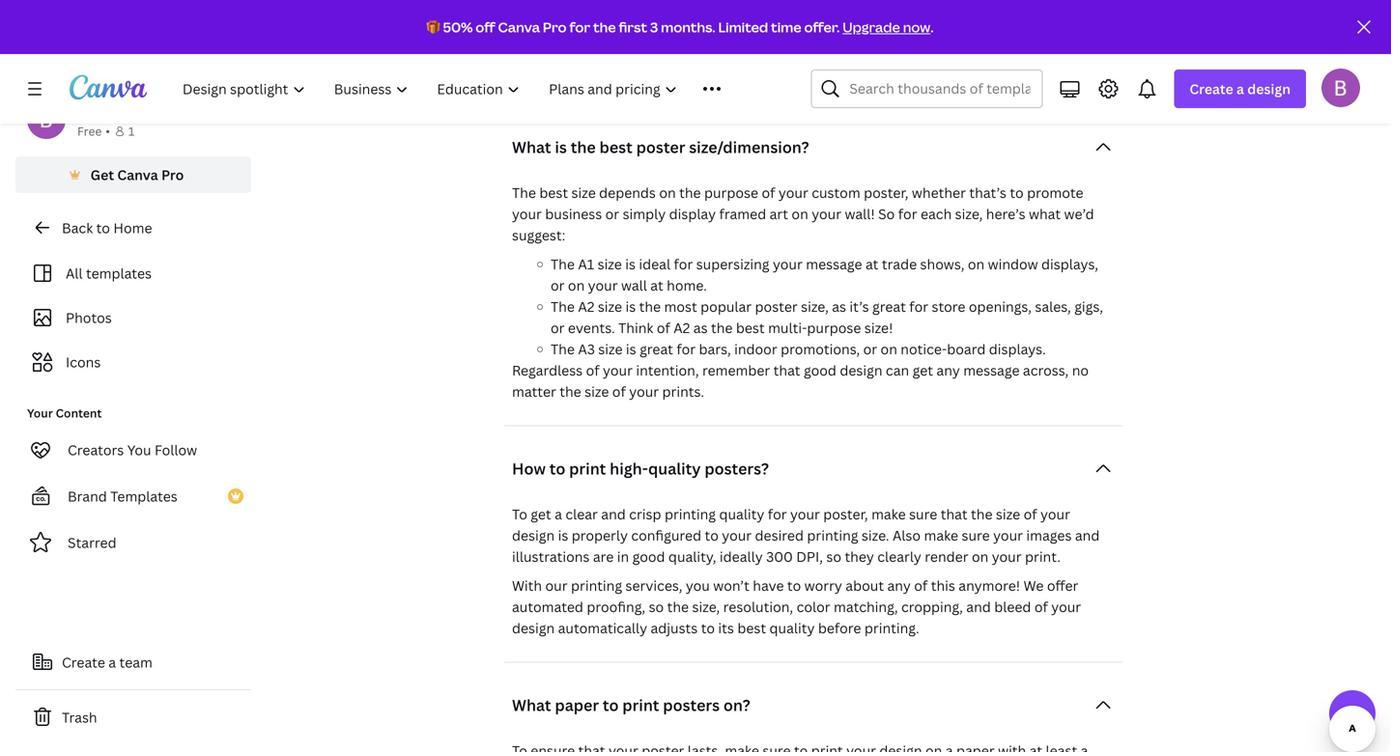 Task type: vqa. For each thing, say whether or not it's contained in the screenshot.
ALL
yes



Task type: locate. For each thing, give the bounding box(es) containing it.
2 vertical spatial poster
[[755, 298, 798, 316]]

your down offer
[[1052, 598, 1082, 617]]

a inside dropdown button
[[1237, 80, 1245, 98]]

automated
[[512, 598, 584, 617]]

get
[[91, 166, 114, 184]]

0 horizontal spatial purpose
[[704, 184, 759, 202]]

you right if at top left
[[525, 40, 549, 58]]

2 horizontal spatial quality
[[770, 619, 815, 638]]

your up ideally
[[722, 527, 752, 545]]

size, down that's
[[955, 205, 983, 223]]

create inside dropdown button
[[1190, 80, 1234, 98]]

you down quality,
[[686, 577, 710, 595]]

1 horizontal spatial at
[[866, 255, 879, 273]]

are down properly
[[593, 548, 614, 566]]

that's
[[970, 184, 1007, 202]]

on down a1
[[568, 276, 585, 295]]

are right if at top left
[[552, 40, 573, 58]]

0 horizontal spatial make
[[580, 61, 614, 79]]

make up size.
[[872, 505, 906, 524]]

2 horizontal spatial you
[[771, 40, 795, 58]]

popular
[[701, 298, 752, 316]]

1 what from the top
[[512, 137, 551, 158]]

0 vertical spatial custom
[[651, 61, 699, 79]]

that inside to get a clear and crisp printing quality for your poster, make sure that the size of your design is properly configured to your desired printing size. also make sure your images and illustrations are in good quality, ideally 300 dpi, so they clearly render on your print.
[[941, 505, 968, 524]]

0 horizontal spatial so
[[649, 598, 664, 617]]

0 horizontal spatial good
[[633, 548, 665, 566]]

have
[[829, 40, 860, 58], [753, 577, 784, 595]]

1 horizontal spatial create
[[1190, 80, 1234, 98]]

1 horizontal spatial any
[[937, 361, 960, 380]]

any down clearly
[[888, 577, 911, 595]]

2 vertical spatial quality
[[770, 619, 815, 638]]

1 horizontal spatial in
[[617, 548, 629, 566]]

so down services,
[[649, 598, 664, 617]]

good down promotions,
[[804, 361, 837, 380]]

0 vertical spatial poster,
[[864, 184, 909, 202]]

brand templates link
[[15, 477, 251, 516]]

1 horizontal spatial pro
[[543, 18, 567, 36]]

the down upgrade at the top
[[863, 40, 885, 58]]

are inside to get a clear and crisp printing quality for your poster, make sure that the size of your design is properly configured to your desired printing size. also make sure your images and illustrations are in good quality, ideally 300 dpi, so they clearly render on your print.
[[593, 548, 614, 566]]

on inside to get a clear and crisp printing quality for your poster, make sure that the size of your design is properly configured to your desired printing size. also make sure your images and illustrations are in good quality, ideally 300 dpi, so they clearly render on your print.
[[972, 548, 989, 566]]

0 horizontal spatial quality
[[648, 459, 701, 479]]

purpose up display
[[704, 184, 759, 202]]

1 vertical spatial that
[[774, 361, 801, 380]]

that up render
[[941, 505, 968, 524]]

1 vertical spatial purpose
[[807, 319, 861, 337]]

any inside the a1 size is ideal for supersizing your message at trade shows, on window displays, or on your wall at home. the a2 size is the most popular poster size, as it's great for store openings, sales, gigs, or events. think of a2 as the best multi-purpose size! the a3 size is great for bars, indoor promotions, or on notice-board displays. regardless of your intention, remember that good design can get any message across, no matter the size of your prints.
[[937, 361, 960, 380]]

quality up ideally
[[719, 505, 765, 524]]

a2 up "events."
[[578, 298, 595, 316]]

poster, up so
[[864, 184, 909, 202]]

1 horizontal spatial you
[[686, 577, 710, 595]]

on up simply
[[659, 184, 676, 202]]

1 vertical spatial as
[[694, 319, 708, 337]]

that
[[830, 61, 857, 79], [774, 361, 801, 380], [941, 505, 968, 524]]

you down time
[[771, 40, 795, 58]]

0 horizontal spatial a
[[109, 654, 116, 672]]

0 vertical spatial any
[[937, 361, 960, 380]]

pro up back to home link
[[161, 166, 184, 184]]

0 vertical spatial message
[[806, 255, 863, 273]]

quality inside to get a clear and crisp printing quality for your poster, make sure that the size of your design is properly configured to your desired printing size. also make sure your images and illustrations are in good quality, ideally 300 dpi, so they clearly render on your print.
[[719, 505, 765, 524]]

quality up crisp
[[648, 459, 701, 479]]

have down offer.
[[829, 40, 860, 58]]

1 vertical spatial message
[[964, 361, 1020, 380]]

create a team button
[[15, 644, 251, 682]]

2 vertical spatial a
[[109, 654, 116, 672]]

bars,
[[699, 340, 731, 359]]

what paper to print posters on? button
[[504, 687, 1123, 725]]

great up intention,
[[640, 340, 673, 359]]

as
[[832, 298, 847, 316], [694, 319, 708, 337]]

0 vertical spatial sure
[[909, 505, 938, 524]]

your down the art
[[773, 255, 803, 273]]

the inside the best size depends on the purpose of your custom poster, whether that's to promote your business or simply display framed art on your wall! so for each size, here's what we'd suggest:
[[512, 184, 536, 202]]

0 horizontal spatial are
[[552, 40, 573, 58]]

0 vertical spatial print
[[569, 459, 606, 479]]

1 horizontal spatial custom
[[812, 184, 861, 202]]

0 horizontal spatial at
[[651, 276, 664, 295]]

poster inside the a1 size is ideal for supersizing your message at trade shows, on window displays, or on your wall at home. the a2 size is the most popular poster size, as it's great for store openings, sales, gigs, or events. think of a2 as the best multi-purpose size! the a3 size is great for bars, indoor promotions, or on notice-board displays. regardless of your intention, remember that good design can get any message across, no matter the size of your prints.
[[755, 298, 798, 316]]

get inside the a1 size is ideal for supersizing your message at trade shows, on window displays, or on your wall at home. the a2 size is the most popular poster size, as it's great for store openings, sales, gigs, or events. think of a2 as the best multi-purpose size! the a3 size is great for bars, indoor promotions, or on notice-board displays. regardless of your intention, remember that good design can get any message across, no matter the size of your prints.
[[913, 361, 934, 380]]

framed left the art
[[719, 205, 767, 223]]

a for design
[[1237, 80, 1245, 98]]

poster down zealand,
[[703, 61, 745, 79]]

framed down if at top left
[[512, 61, 559, 79]]

matter
[[512, 383, 556, 401]]

1 vertical spatial in
[[617, 548, 629, 566]]

1 vertical spatial quality
[[719, 505, 765, 524]]

top level navigation element
[[170, 70, 765, 108], [170, 70, 765, 108]]

get
[[913, 361, 934, 380], [531, 505, 551, 524]]

1 vertical spatial great
[[640, 340, 673, 359]]

configured
[[631, 527, 702, 545]]

they
[[845, 548, 874, 566]]

1 horizontal spatial quality
[[719, 505, 765, 524]]

canva up if at top left
[[498, 18, 540, 36]]

create
[[1190, 80, 1234, 98], [62, 654, 105, 672]]

design down to
[[512, 527, 555, 545]]

None search field
[[811, 70, 1043, 108]]

0 vertical spatial so
[[827, 548, 842, 566]]

1 horizontal spatial purpose
[[807, 319, 861, 337]]

0 vertical spatial what
[[512, 137, 551, 158]]

2 vertical spatial printing
[[571, 577, 622, 595]]

2 horizontal spatial size,
[[955, 205, 983, 223]]

best inside the a1 size is ideal for supersizing your message at trade shows, on window displays, or on your wall at home. the a2 size is the most popular poster size, as it's great for store openings, sales, gigs, or events. think of a2 as the best multi-purpose size! the a3 size is great for bars, indoor promotions, or on notice-board displays. regardless of your intention, remember that good design can get any message across, no matter the size of your prints.
[[736, 319, 765, 337]]

the up adjusts
[[667, 598, 689, 617]]

size right a3
[[598, 340, 623, 359]]

the down popular
[[711, 319, 733, 337]]

good inside to get a clear and crisp printing quality for your poster, make sure that the size of your design is properly configured to your desired printing size. also make sure your images and illustrations are in good quality, ideally 300 dpi, so they clearly render on your print.
[[633, 548, 665, 566]]

custom
[[651, 61, 699, 79], [812, 184, 861, 202]]

print.
[[1025, 548, 1061, 566]]

0 vertical spatial are
[[552, 40, 573, 58]]

0 vertical spatial make
[[580, 61, 614, 79]]

1 horizontal spatial so
[[827, 548, 842, 566]]

pro
[[543, 18, 567, 36], [161, 166, 184, 184]]

make down australia
[[580, 61, 614, 79]]

canva inside button
[[117, 166, 158, 184]]

0 vertical spatial canva
[[498, 18, 540, 36]]

0 vertical spatial as
[[832, 298, 847, 316]]

1 vertical spatial make
[[872, 505, 906, 524]]

your down a1
[[588, 276, 618, 295]]

1 vertical spatial pro
[[161, 166, 184, 184]]

0 horizontal spatial printing
[[571, 577, 622, 595]]

0 vertical spatial poster
[[703, 61, 745, 79]]

1 horizontal spatial printing
[[665, 505, 716, 524]]

0 vertical spatial purpose
[[704, 184, 759, 202]]

1 horizontal spatial as
[[832, 298, 847, 316]]

events.
[[568, 319, 615, 337]]

have up resolution,
[[753, 577, 784, 595]]

upgrade
[[843, 18, 900, 36]]

to inside if you are in australia and new zealand, you also have the option of getting your prints framed to make your custom poster last, and for that flawless, professional look.
[[563, 61, 576, 79]]

automatically
[[558, 619, 648, 638]]

1 vertical spatial a2
[[674, 319, 690, 337]]

size.
[[862, 527, 890, 545]]

0 vertical spatial get
[[913, 361, 934, 380]]

new
[[681, 40, 709, 58]]

for inside to get a clear and crisp printing quality for your poster, make sure that the size of your design is properly configured to your desired printing size. also make sure your images and illustrations are in good quality, ideally 300 dpi, so they clearly render on your print.
[[768, 505, 787, 524]]

framed inside if you are in australia and new zealand, you also have the option of getting your prints framed to make your custom poster last, and for that flawless, professional look.
[[512, 61, 559, 79]]

canva
[[498, 18, 540, 36], [117, 166, 158, 184]]

0 horizontal spatial custom
[[651, 61, 699, 79]]

the inside if you are in australia and new zealand, you also have the option of getting your prints framed to make your custom poster last, and for that flawless, professional look.
[[863, 40, 885, 58]]

each
[[921, 205, 952, 223]]

1 vertical spatial what
[[512, 695, 551, 716]]

1 vertical spatial size,
[[801, 298, 829, 316]]

your down intention,
[[629, 383, 659, 401]]

of up professional
[[934, 40, 948, 58]]

0 vertical spatial good
[[804, 361, 837, 380]]

1 horizontal spatial a
[[555, 505, 562, 524]]

crisp
[[629, 505, 662, 524]]

of up the art
[[762, 184, 776, 202]]

the
[[512, 184, 536, 202], [551, 255, 575, 273], [551, 298, 575, 316], [551, 340, 575, 359]]

prints
[[1033, 40, 1072, 58]]

the up business
[[571, 137, 596, 158]]

or down depends
[[606, 205, 620, 223]]

the inside dropdown button
[[571, 137, 596, 158]]

poster, inside the best size depends on the purpose of your custom poster, whether that's to promote your business or simply display framed art on your wall! so for each size, here's what we'd suggest:
[[864, 184, 909, 202]]

at down ideal
[[651, 276, 664, 295]]

1 vertical spatial are
[[593, 548, 614, 566]]

1 vertical spatial so
[[649, 598, 664, 617]]

print left the posters
[[623, 695, 660, 716]]

0 horizontal spatial any
[[888, 577, 911, 595]]

also
[[799, 40, 825, 58]]

dpi,
[[797, 548, 823, 566]]

to
[[563, 61, 576, 79], [1010, 184, 1024, 202], [96, 219, 110, 237], [550, 459, 566, 479], [705, 527, 719, 545], [788, 577, 801, 595], [701, 619, 715, 638], [603, 695, 619, 716]]

supersizing
[[696, 255, 770, 273]]

size down a3
[[585, 383, 609, 401]]

0 horizontal spatial get
[[531, 505, 551, 524]]

get down "notice-"
[[913, 361, 934, 380]]

displays.
[[989, 340, 1046, 359]]

multi-
[[768, 319, 807, 337]]

is inside dropdown button
[[555, 137, 567, 158]]

what inside what is the best poster size/dimension? dropdown button
[[512, 137, 551, 158]]

1 horizontal spatial sure
[[962, 527, 990, 545]]

flawless,
[[860, 61, 916, 79]]

or inside the best size depends on the purpose of your custom poster, whether that's to promote your business or simply display framed art on your wall! so for each size, here's what we'd suggest:
[[606, 205, 620, 223]]

0 vertical spatial printing
[[665, 505, 716, 524]]

a inside button
[[109, 654, 116, 672]]

poster, up size.
[[824, 505, 868, 524]]

is inside to get a clear and crisp printing quality for your poster, make sure that the size of your design is properly configured to your desired printing size. also make sure your images and illustrations are in good quality, ideally 300 dpi, so they clearly render on your print.
[[558, 527, 569, 545]]

what for what paper to print posters on?
[[512, 695, 551, 716]]

best up indoor
[[736, 319, 765, 337]]

for right so
[[898, 205, 918, 223]]

2 horizontal spatial that
[[941, 505, 968, 524]]

1 vertical spatial a
[[555, 505, 562, 524]]

2 vertical spatial make
[[924, 527, 959, 545]]

the best size depends on the purpose of your custom poster, whether that's to promote your business or simply display framed art on your wall! so for each size, here's what we'd suggest:
[[512, 184, 1094, 244]]

get canva pro
[[91, 166, 184, 184]]

as left the it's
[[832, 298, 847, 316]]

size, up 'multi-'
[[801, 298, 829, 316]]

design inside the a1 size is ideal for supersizing your message at trade shows, on window displays, or on your wall at home. the a2 size is the most popular poster size, as it's great for store openings, sales, gigs, or events. think of a2 as the best multi-purpose size! the a3 size is great for bars, indoor promotions, or on notice-board displays. regardless of your intention, remember that good design can get any message across, no matter the size of your prints.
[[840, 361, 883, 380]]

create a team
[[62, 654, 153, 672]]

0 horizontal spatial pro
[[161, 166, 184, 184]]

2 horizontal spatial a
[[1237, 80, 1245, 98]]

0 horizontal spatial have
[[753, 577, 784, 595]]

2 horizontal spatial poster
[[755, 298, 798, 316]]

1 vertical spatial poster
[[636, 137, 686, 158]]

what up business
[[512, 137, 551, 158]]

3
[[650, 18, 658, 36]]

at
[[866, 255, 879, 273], [651, 276, 664, 295]]

creators you follow
[[68, 441, 197, 460]]

best down resolution,
[[738, 619, 766, 638]]

getting
[[951, 40, 997, 58]]

brand
[[68, 488, 107, 506]]

poster up 'multi-'
[[755, 298, 798, 316]]

message
[[806, 255, 863, 273], [964, 361, 1020, 380]]

1 horizontal spatial are
[[593, 548, 614, 566]]

purpose
[[704, 184, 759, 202], [807, 319, 861, 337]]

1 vertical spatial good
[[633, 548, 665, 566]]

whether
[[912, 184, 966, 202]]

best
[[600, 137, 633, 158], [540, 184, 568, 202], [736, 319, 765, 337], [738, 619, 766, 638]]

of down a3
[[586, 361, 600, 380]]

how to print high-quality posters?
[[512, 459, 769, 479]]

1 vertical spatial get
[[531, 505, 551, 524]]

printing up configured
[[665, 505, 716, 524]]

free •
[[77, 123, 110, 139]]

what is the best poster size/dimension? button
[[504, 128, 1123, 167]]

business
[[545, 205, 602, 223]]

printing
[[665, 505, 716, 524], [807, 527, 859, 545], [571, 577, 622, 595]]

poster, inside to get a clear and crisp printing quality for your poster, make sure that the size of your design is properly configured to your desired printing size. also make sure your images and illustrations are in good quality, ideally 300 dpi, so they clearly render on your print.
[[824, 505, 868, 524]]

create inside button
[[62, 654, 105, 672]]

promotions,
[[781, 340, 860, 359]]

make up render
[[924, 527, 959, 545]]

art
[[770, 205, 789, 223]]

bob builder image
[[1322, 68, 1361, 107]]

design inside create a design dropdown button
[[1248, 80, 1291, 98]]

2 vertical spatial that
[[941, 505, 968, 524]]

in inside if you are in australia and new zealand, you also have the option of getting your prints framed to make your custom poster last, and for that flawless, professional look.
[[576, 40, 588, 58]]

make
[[580, 61, 614, 79], [872, 505, 906, 524], [924, 527, 959, 545]]

regardless
[[512, 361, 583, 380]]

0 horizontal spatial canva
[[117, 166, 158, 184]]

and inside "with our printing services, you won't have to worry about any of this anymore! we offer automated proofing, so the size, resolution, color matching, cropping, and bleed of your design automatically adjusts to its best quality before printing."
[[967, 598, 991, 617]]

0 horizontal spatial in
[[576, 40, 588, 58]]

0 vertical spatial create
[[1190, 80, 1234, 98]]

the up display
[[679, 184, 701, 202]]

look.
[[1004, 61, 1035, 79]]

trash link
[[15, 699, 251, 737]]

a2 down most
[[674, 319, 690, 337]]

paper
[[555, 695, 599, 716]]

on up can
[[881, 340, 898, 359]]

0 horizontal spatial as
[[694, 319, 708, 337]]

we'd
[[1064, 205, 1094, 223]]

the inside the best size depends on the purpose of your custom poster, whether that's to promote your business or simply display framed art on your wall! so for each size, here's what we'd suggest:
[[679, 184, 701, 202]]

purpose inside the best size depends on the purpose of your custom poster, whether that's to promote your business or simply display framed art on your wall! so for each size, here's what we'd suggest:
[[704, 184, 759, 202]]

canva right get at the top of page
[[117, 166, 158, 184]]

1 horizontal spatial good
[[804, 361, 837, 380]]

sure up render
[[962, 527, 990, 545]]

design inside to get a clear and crisp printing quality for your poster, make sure that the size of your design is properly configured to your desired printing size. also make sure your images and illustrations are in good quality, ideally 300 dpi, so they clearly render on your print.
[[512, 527, 555, 545]]

of up images
[[1024, 505, 1038, 524]]

1 vertical spatial have
[[753, 577, 784, 595]]

matching,
[[834, 598, 898, 617]]

1 vertical spatial poster,
[[824, 505, 868, 524]]

your down think
[[603, 361, 633, 380]]

size, inside the a1 size is ideal for supersizing your message at trade shows, on window displays, or on your wall at home. the a2 size is the most popular poster size, as it's great for store openings, sales, gigs, or events. think of a2 as the best multi-purpose size! the a3 size is great for bars, indoor promotions, or on notice-board displays. regardless of your intention, remember that good design can get any message across, no matter the size of your prints.
[[801, 298, 829, 316]]

2 what from the top
[[512, 695, 551, 716]]

the up suggest: at top
[[512, 184, 536, 202]]

1 horizontal spatial poster
[[703, 61, 745, 79]]

poster up depends
[[636, 137, 686, 158]]

of inside to get a clear and crisp printing quality for your poster, make sure that the size of your design is properly configured to your desired printing size. also make sure your images and illustrations are in good quality, ideally 300 dpi, so they clearly render on your print.
[[1024, 505, 1038, 524]]

1 horizontal spatial size,
[[801, 298, 829, 316]]

the up australia
[[593, 18, 616, 36]]

the up anymore!
[[971, 505, 993, 524]]

poster,
[[864, 184, 909, 202], [824, 505, 868, 524]]

1 horizontal spatial print
[[623, 695, 660, 716]]

1 horizontal spatial get
[[913, 361, 934, 380]]

best up depends
[[600, 137, 633, 158]]

design left can
[[840, 361, 883, 380]]

of inside the best size depends on the purpose of your custom poster, whether that's to promote your business or simply display framed art on your wall! so for each size, here's what we'd suggest:
[[762, 184, 776, 202]]

0 vertical spatial size,
[[955, 205, 983, 223]]

printing up the proofing,
[[571, 577, 622, 595]]

photos
[[66, 309, 112, 327]]

great up size!
[[873, 298, 906, 316]]

shows,
[[921, 255, 965, 273]]

are inside if you are in australia and new zealand, you also have the option of getting your prints framed to make your custom poster last, and for that flawless, professional look.
[[552, 40, 573, 58]]

1 vertical spatial canva
[[117, 166, 158, 184]]

0 horizontal spatial that
[[774, 361, 801, 380]]

that left flawless,
[[830, 61, 857, 79]]

for down also
[[808, 61, 827, 79]]

is
[[555, 137, 567, 158], [625, 255, 636, 273], [626, 298, 636, 316], [626, 340, 636, 359], [558, 527, 569, 545]]

message down board
[[964, 361, 1020, 380]]

simply
[[623, 205, 666, 223]]

for up home.
[[674, 255, 693, 273]]

0 vertical spatial great
[[873, 298, 906, 316]]

0 horizontal spatial you
[[525, 40, 549, 58]]

any inside "with our printing services, you won't have to worry about any of this anymore! we offer automated proofing, so the size, resolution, color matching, cropping, and bleed of your design automatically adjusts to its best quality before printing."
[[888, 577, 911, 595]]

1 vertical spatial printing
[[807, 527, 859, 545]]

depends
[[599, 184, 656, 202]]

create a design
[[1190, 80, 1291, 98]]

what inside 'what paper to print posters on?' dropdown button
[[512, 695, 551, 716]]

team
[[119, 654, 153, 672]]

50%
[[443, 18, 473, 36]]

on up anymore!
[[972, 548, 989, 566]]

design down automated
[[512, 619, 555, 638]]

desired
[[755, 527, 804, 545]]

is up wall
[[625, 255, 636, 273]]

great
[[873, 298, 906, 316], [640, 340, 673, 359]]

print left the high-
[[569, 459, 606, 479]]

size,
[[955, 205, 983, 223], [801, 298, 829, 316], [692, 598, 720, 617]]



Task type: describe. For each thing, give the bounding box(es) containing it.
the left a1
[[551, 255, 575, 273]]

indoor
[[735, 340, 778, 359]]

it's
[[850, 298, 869, 316]]

quality,
[[669, 548, 717, 566]]

your up anymore!
[[992, 548, 1022, 566]]

Search search field
[[850, 71, 1031, 107]]

time
[[771, 18, 802, 36]]

zealand,
[[713, 40, 768, 58]]

displays,
[[1042, 255, 1099, 273]]

for up intention,
[[677, 340, 696, 359]]

option
[[888, 40, 931, 58]]

your left wall!
[[812, 205, 842, 223]]

the inside to get a clear and crisp printing quality for your poster, make sure that the size of your design is properly configured to your desired printing size. also make sure your images and illustrations are in good quality, ideally 300 dpi, so they clearly render on your print.
[[971, 505, 993, 524]]

the inside "with our printing services, you won't have to worry about any of this anymore! we offer automated proofing, so the size, resolution, color matching, cropping, and bleed of your design automatically adjusts to its best quality before printing."
[[667, 598, 689, 617]]

best inside the best size depends on the purpose of your custom poster, whether that's to promote your business or simply display framed art on your wall! so for each size, here's what we'd suggest:
[[540, 184, 568, 202]]

high-
[[610, 459, 648, 479]]

poster, for how to print high-quality posters?
[[824, 505, 868, 524]]

quality inside dropdown button
[[648, 459, 701, 479]]

starred link
[[15, 524, 251, 562]]

promote
[[1027, 184, 1084, 202]]

before
[[818, 619, 861, 638]]

•
[[106, 123, 110, 139]]

your down australia
[[617, 61, 647, 79]]

2 horizontal spatial printing
[[807, 527, 859, 545]]

color
[[797, 598, 831, 617]]

icons
[[66, 353, 101, 372]]

trash
[[62, 709, 97, 727]]

a3
[[578, 340, 595, 359]]

with our printing services, you won't have to worry about any of this anymore! we offer automated proofing, so the size, resolution, color matching, cropping, and bleed of your design automatically adjusts to its best quality before printing.
[[512, 577, 1082, 638]]

offer
[[1047, 577, 1079, 595]]

last,
[[749, 61, 776, 79]]

your up images
[[1041, 505, 1071, 524]]

design inside "with our printing services, you won't have to worry about any of this anymore! we offer automated proofing, so the size, resolution, color matching, cropping, and bleed of your design automatically adjusts to its best quality before printing."
[[512, 619, 555, 638]]

what
[[1029, 205, 1061, 223]]

quality inside "with our printing services, you won't have to worry about any of this anymore! we offer automated proofing, so the size, resolution, color matching, cropping, and bleed of your design automatically adjusts to its best quality before printing."
[[770, 619, 815, 638]]

🎁
[[427, 18, 440, 36]]

size, inside the best size depends on the purpose of your custom poster, whether that's to promote your business or simply display framed art on your wall! so for each size, here's what we'd suggest:
[[955, 205, 983, 223]]

get canva pro button
[[15, 157, 251, 193]]

purpose inside the a1 size is ideal for supersizing your message at trade shows, on window displays, or on your wall at home. the a2 size is the most popular poster size, as it's great for store openings, sales, gigs, or events. think of a2 as the best multi-purpose size! the a3 size is great for bars, indoor promotions, or on notice-board displays. regardless of your intention, remember that good design can get any message across, no matter the size of your prints.
[[807, 319, 861, 337]]

good inside the a1 size is ideal for supersizing your message at trade shows, on window displays, or on your wall at home. the a2 size is the most popular poster size, as it's great for store openings, sales, gigs, or events. think of a2 as the best multi-purpose size! the a3 size is great for bars, indoor promotions, or on notice-board displays. regardless of your intention, remember that good design can get any message across, no matter the size of your prints.
[[804, 361, 837, 380]]

the up "events."
[[551, 298, 575, 316]]

and up properly
[[601, 505, 626, 524]]

home.
[[667, 276, 707, 295]]

your up suggest: at top
[[512, 205, 542, 223]]

or down suggest: at top
[[551, 276, 565, 295]]

size, inside "with our printing services, you won't have to worry about any of this anymore! we offer automated proofing, so the size, resolution, color matching, cropping, and bleed of your design automatically adjusts to its best quality before printing."
[[692, 598, 720, 617]]

is down think
[[626, 340, 636, 359]]

size inside the best size depends on the purpose of your custom poster, whether that's to promote your business or simply display framed art on your wall! so for each size, here's what we'd suggest:
[[572, 184, 596, 202]]

of down we
[[1035, 598, 1048, 617]]

properly
[[572, 527, 628, 545]]

300
[[766, 548, 793, 566]]

wall!
[[845, 205, 875, 223]]

custom inside the best size depends on the purpose of your custom poster, whether that's to promote your business or simply display framed art on your wall! so for each size, here's what we'd suggest:
[[812, 184, 861, 202]]

posters?
[[705, 459, 769, 479]]

custom inside if you are in australia and new zealand, you also have the option of getting your prints framed to make your custom poster last, and for that flawless, professional look.
[[651, 61, 699, 79]]

or left "events."
[[551, 319, 565, 337]]

won't
[[713, 577, 750, 595]]

across,
[[1023, 361, 1069, 380]]

1 horizontal spatial great
[[873, 298, 906, 316]]

what paper to print posters on?
[[512, 695, 751, 716]]

size!
[[865, 319, 893, 337]]

openings,
[[969, 298, 1032, 316]]

a for team
[[109, 654, 116, 672]]

the left a3
[[551, 340, 575, 359]]

of down most
[[657, 319, 671, 337]]

that inside the a1 size is ideal for supersizing your message at trade shows, on window displays, or on your wall at home. the a2 size is the most popular poster size, as it's great for store openings, sales, gigs, or events. think of a2 as the best multi-purpose size! the a3 size is great for bars, indoor promotions, or on notice-board displays. regardless of your intention, remember that good design can get any message across, no matter the size of your prints.
[[774, 361, 801, 380]]

clear
[[566, 505, 598, 524]]

0 vertical spatial pro
[[543, 18, 567, 36]]

suggest:
[[512, 226, 566, 244]]

what for what is the best poster size/dimension?
[[512, 137, 551, 158]]

your left images
[[994, 527, 1023, 545]]

2 horizontal spatial make
[[924, 527, 959, 545]]

think
[[619, 319, 654, 337]]

poster inside dropdown button
[[636, 137, 686, 158]]

best inside "with our printing services, you won't have to worry about any of this anymore! we offer automated proofing, so the size, resolution, color matching, cropping, and bleed of your design automatically adjusts to its best quality before printing."
[[738, 619, 766, 638]]

get inside to get a clear and crisp printing quality for your poster, make sure that the size of your design is properly configured to your desired printing size. also make sure your images and illustrations are in good quality, ideally 300 dpi, so they clearly render on your print.
[[531, 505, 551, 524]]

for left first
[[570, 18, 591, 36]]

photos link
[[27, 300, 240, 336]]

create for create a team
[[62, 654, 105, 672]]

1 horizontal spatial make
[[872, 505, 906, 524]]

to inside the best size depends on the purpose of your custom poster, whether that's to promote your business or simply display framed art on your wall! so for each size, here's what we'd suggest:
[[1010, 184, 1024, 202]]

creators you follow link
[[15, 431, 251, 470]]

size/dimension?
[[689, 137, 810, 158]]

have inside "with our printing services, you won't have to worry about any of this anymore! we offer automated proofing, so the size, resolution, color matching, cropping, and bleed of your design automatically adjusts to its best quality before printing."
[[753, 577, 784, 595]]

the a1 size is ideal for supersizing your message at trade shows, on window displays, or on your wall at home. the a2 size is the most popular poster size, as it's great for store openings, sales, gigs, or events. think of a2 as the best multi-purpose size! the a3 size is great for bars, indoor promotions, or on notice-board displays. regardless of your intention, remember that good design can get any message across, no matter the size of your prints.
[[512, 255, 1104, 401]]

for left the store in the top right of the page
[[910, 298, 929, 316]]

how
[[512, 459, 546, 479]]

1 horizontal spatial a2
[[674, 319, 690, 337]]

have inside if you are in australia and new zealand, you also have the option of getting your prints framed to make your custom poster last, and for that flawless, professional look.
[[829, 40, 860, 58]]

this
[[931, 577, 956, 595]]

starred
[[68, 534, 117, 552]]

or down size!
[[864, 340, 878, 359]]

size inside to get a clear and crisp printing quality for your poster, make sure that the size of your design is properly configured to your desired printing size. also make sure your images and illustrations are in good quality, ideally 300 dpi, so they clearly render on your print.
[[996, 505, 1021, 524]]

so inside to get a clear and crisp printing quality for your poster, make sure that the size of your design is properly configured to your desired printing size. also make sure your images and illustrations are in good quality, ideally 300 dpi, so they clearly render on your print.
[[827, 548, 842, 566]]

you inside "with our printing services, you won't have to worry about any of this anymore! we offer automated proofing, so the size, resolution, color matching, cropping, and bleed of your design automatically adjusts to its best quality before printing."
[[686, 577, 710, 595]]

create for create a design
[[1190, 80, 1234, 98]]

your content
[[27, 405, 102, 421]]

about
[[846, 577, 884, 595]]

your up desired
[[790, 505, 820, 524]]

printing.
[[865, 619, 920, 638]]

with
[[512, 577, 542, 595]]

of inside if you are in australia and new zealand, you also have the option of getting your prints framed to make your custom poster last, and for that flawless, professional look.
[[934, 40, 948, 58]]

remember
[[703, 361, 770, 380]]

🎁 50% off canva pro for the first 3 months. limited time offer. upgrade now .
[[427, 18, 934, 36]]

templates
[[110, 488, 178, 506]]

best inside dropdown button
[[600, 137, 633, 158]]

that inside if you are in australia and new zealand, you also have the option of getting your prints framed to make your custom poster last, and for that flawless, professional look.
[[830, 61, 857, 79]]

print inside how to print high-quality posters? dropdown button
[[569, 459, 606, 479]]

size up "events."
[[598, 298, 622, 316]]

1 horizontal spatial message
[[964, 361, 1020, 380]]

if
[[512, 40, 521, 58]]

of left this
[[914, 577, 928, 595]]

0 horizontal spatial sure
[[909, 505, 938, 524]]

to inside to get a clear and crisp printing quality for your poster, make sure that the size of your design is properly configured to your desired printing size. also make sure your images and illustrations are in good quality, ideally 300 dpi, so they clearly render on your print.
[[705, 527, 719, 545]]

on right shows,
[[968, 255, 985, 273]]

your up look.
[[1000, 40, 1030, 58]]

australia
[[592, 40, 649, 58]]

the up think
[[639, 298, 661, 316]]

your inside "with our printing services, you won't have to worry about any of this anymore! we offer automated proofing, so the size, resolution, color matching, cropping, and bleed of your design automatically adjusts to its best quality before printing."
[[1052, 598, 1082, 617]]

upgrade now button
[[843, 18, 931, 36]]

your up the art
[[779, 184, 809, 202]]

in inside to get a clear and crisp printing quality for your poster, make sure that the size of your design is properly configured to your desired printing size. also make sure your images and illustrations are in good quality, ideally 300 dpi, so they clearly render on your print.
[[617, 548, 629, 566]]

printing inside "with our printing services, you won't have to worry about any of this anymore! we offer automated proofing, so the size, resolution, color matching, cropping, and bleed of your design automatically adjusts to its best quality before printing."
[[571, 577, 622, 595]]

brand templates
[[68, 488, 178, 506]]

offer.
[[804, 18, 840, 36]]

render
[[925, 548, 969, 566]]

what is the best poster size/dimension?
[[512, 137, 810, 158]]

for inside if you are in australia and new zealand, you also have the option of getting your prints framed to make your custom poster last, and for that flawless, professional look.
[[808, 61, 827, 79]]

to
[[512, 505, 527, 524]]

store
[[932, 298, 966, 316]]

the down regardless
[[560, 383, 581, 401]]

wall
[[621, 276, 647, 295]]

so inside "with our printing services, you won't have to worry about any of this anymore! we offer automated proofing, so the size, resolution, color matching, cropping, and bleed of your design automatically adjusts to its best quality before printing."
[[649, 598, 664, 617]]

of left prints.
[[612, 383, 626, 401]]

0 vertical spatial at
[[866, 255, 879, 273]]

framed inside the best size depends on the purpose of your custom poster, whether that's to promote your business or simply display framed art on your wall! so for each size, here's what we'd suggest:
[[719, 205, 767, 223]]

make inside if you are in australia and new zealand, you also have the option of getting your prints framed to make your custom poster last, and for that flawless, professional look.
[[580, 61, 614, 79]]

size right a1
[[598, 255, 622, 273]]

if you are in australia and new zealand, you also have the option of getting your prints framed to make your custom poster last, and for that flawless, professional look.
[[512, 40, 1072, 79]]

display
[[669, 205, 716, 223]]

print inside 'what paper to print posters on?' dropdown button
[[623, 695, 660, 716]]

prints.
[[662, 383, 704, 401]]

professional
[[919, 61, 1000, 79]]

cropping,
[[902, 598, 963, 617]]

notice-
[[901, 340, 947, 359]]

icons link
[[27, 344, 240, 381]]

on right the art
[[792, 205, 809, 223]]

and down 3
[[653, 40, 677, 58]]

is down wall
[[626, 298, 636, 316]]

here's
[[986, 205, 1026, 223]]

first
[[619, 18, 647, 36]]

and right images
[[1075, 527, 1100, 545]]

most
[[664, 298, 697, 316]]

our
[[546, 577, 568, 595]]

1 horizontal spatial canva
[[498, 18, 540, 36]]

poster inside if you are in australia and new zealand, you also have the option of getting your prints framed to make your custom poster last, and for that flawless, professional look.
[[703, 61, 745, 79]]

resolution,
[[723, 598, 794, 617]]

adjusts
[[651, 619, 698, 638]]

and down also
[[780, 61, 804, 79]]

pro inside get canva pro button
[[161, 166, 184, 184]]

services,
[[626, 577, 683, 595]]

poster, for what is the best poster size/dimension?
[[864, 184, 909, 202]]

back
[[62, 219, 93, 237]]

on?
[[724, 695, 751, 716]]

images
[[1027, 527, 1072, 545]]

for inside the best size depends on the purpose of your custom poster, whether that's to promote your business or simply display framed art on your wall! so for each size, here's what we'd suggest:
[[898, 205, 918, 223]]

board
[[947, 340, 986, 359]]

0 horizontal spatial a2
[[578, 298, 595, 316]]

0 horizontal spatial message
[[806, 255, 863, 273]]

now
[[903, 18, 931, 36]]

creators
[[68, 441, 124, 460]]

all templates
[[66, 264, 152, 283]]

anymore!
[[959, 577, 1021, 595]]

a inside to get a clear and crisp printing quality for your poster, make sure that the size of your design is properly configured to your desired printing size. also make sure your images and illustrations are in good quality, ideally 300 dpi, so they clearly render on your print.
[[555, 505, 562, 524]]



